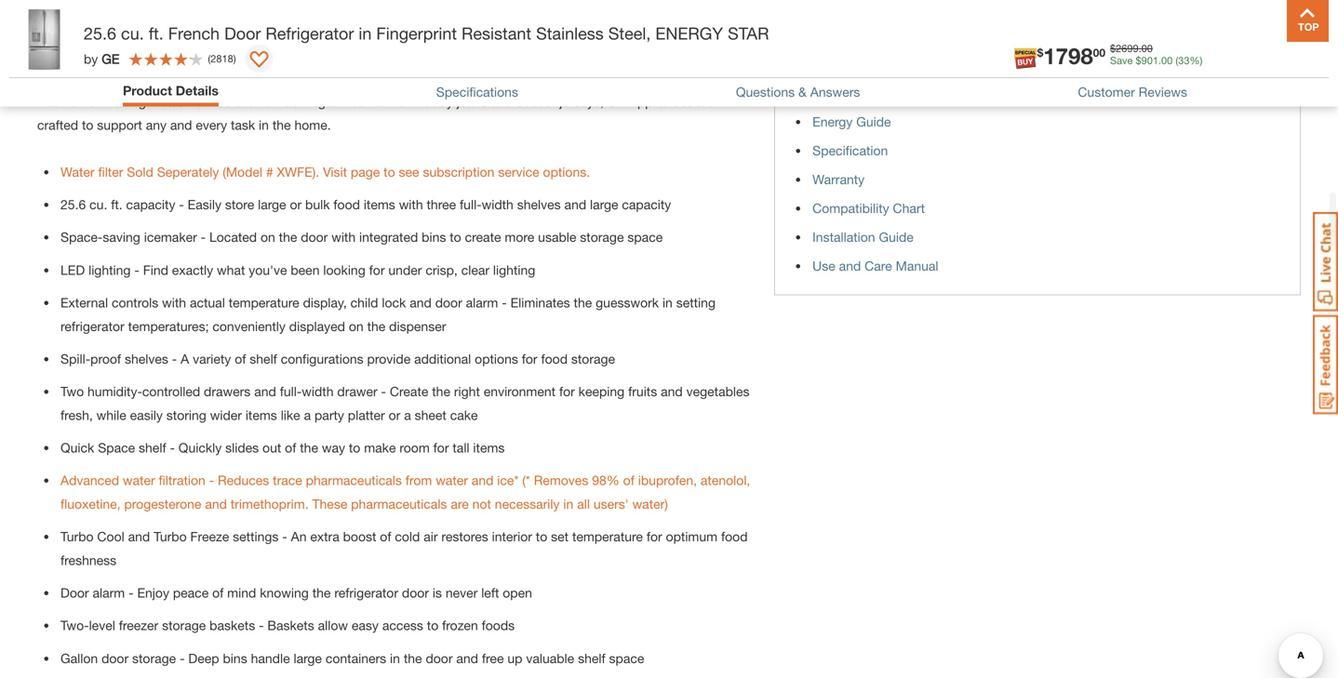 Task type: locate. For each thing, give the bounding box(es) containing it.
in left setting
[[663, 295, 673, 311]]

1 vertical spatial refrigerator
[[335, 586, 399, 601]]

00 left save on the top right of page
[[1094, 46, 1106, 59]]

by down display image
[[241, 70, 255, 86]]

0 horizontal spatial cu.
[[90, 197, 107, 212]]

refrigerator up easy
[[335, 586, 399, 601]]

1 horizontal spatial 00
[[1142, 42, 1154, 55]]

0 vertical spatial shelf
[[250, 351, 277, 367]]

clear
[[462, 262, 490, 278]]

2 horizontal spatial a
[[404, 408, 411, 423]]

0 horizontal spatial capacity
[[126, 197, 175, 212]]

0 vertical spatial ft.
[[149, 23, 164, 43]]

food right bulk
[[334, 197, 360, 212]]

and down options.
[[565, 197, 587, 212]]

guesswork
[[596, 295, 659, 311]]

full- right "three"
[[460, 197, 482, 212]]

2 horizontal spatial or
[[389, 408, 401, 423]]

. left 33
[[1159, 55, 1162, 67]]

by up improve
[[84, 51, 98, 66]]

in down access
[[390, 651, 400, 667]]

25.6
[[84, 23, 116, 43], [61, 197, 86, 212]]

displayed
[[289, 319, 345, 334]]

shelf
[[250, 351, 277, 367], [139, 440, 166, 456], [578, 651, 606, 667]]

- left create
[[381, 384, 386, 400]]

by right life,
[[312, 47, 327, 62]]

1 horizontal spatial is
[[687, 47, 696, 62]]

1 horizontal spatial (
[[1176, 55, 1179, 67]]

2 horizontal spatial food
[[722, 529, 748, 545]]

0 vertical spatial is
[[687, 47, 696, 62]]

1 horizontal spatial cu.
[[121, 23, 144, 43]]

- left enjoy
[[129, 586, 134, 601]]

large right store
[[258, 197, 286, 212]]

peace
[[173, 586, 209, 601]]

stainless
[[536, 23, 604, 43]]

for down water)
[[647, 529, 663, 545]]

level
[[89, 618, 115, 634]]

ge
[[53, 47, 71, 62], [102, 51, 120, 66], [608, 94, 626, 109]]

options
[[475, 351, 519, 367]]

1 horizontal spatial on
[[349, 319, 364, 334]]

1 vertical spatial ft.
[[111, 197, 123, 212]]

shelf down conveniently
[[250, 351, 277, 367]]

world's
[[488, 47, 530, 62]]

98%
[[592, 473, 620, 489]]

0 horizontal spatial or
[[265, 94, 277, 109]]

fresh,
[[61, 408, 93, 423]]

0 horizontal spatial refrigerator
[[61, 319, 124, 334]]

0 horizontal spatial shelves
[[125, 351, 168, 367]]

1 vertical spatial temperature
[[573, 529, 643, 545]]

advanced water filtration - reduces trace pharmaceuticals from water and ice* (* removes 98% of ibuprofen, atenolol, fluoxetine, progesterone and trimethoprim. these pharmaceuticals are not necessarily in all users' water)
[[61, 473, 751, 512]]

in inside advanced water filtration - reduces trace pharmaceuticals from water and ice* (* removes 98% of ibuprofen, atenolol, fluoxetine, progesterone and trimethoprim. these pharmaceuticals are not necessarily in all users' water)
[[564, 497, 574, 512]]

$ inside $ 1798 00
[[1038, 46, 1044, 59]]

1 horizontal spatial shelves
[[517, 197, 561, 212]]

items right tall
[[473, 440, 505, 456]]

from down at
[[188, 94, 214, 109]]

1 vertical spatial from
[[406, 473, 432, 489]]

0 horizontal spatial with
[[162, 295, 186, 311]]

1 horizontal spatial alarm
[[466, 295, 499, 311]]

1 horizontal spatial refrigerator
[[335, 586, 399, 601]]

2 lighting from the left
[[493, 262, 536, 278]]

with left "three"
[[399, 197, 423, 212]]

use and care manual
[[813, 258, 939, 274]]

door up two-
[[61, 586, 89, 601]]

led
[[61, 262, 85, 278]]

conveniently
[[213, 319, 286, 334]]

water up progesterone
[[123, 473, 155, 489]]

2 turbo from the left
[[154, 529, 187, 545]]

- left an
[[282, 529, 287, 545]]

1 horizontal spatial capacity
[[622, 197, 672, 212]]

25.6 for 25.6 cu. ft. capacity - easily store large or bulk food items with three full-width shelves and large capacity
[[61, 197, 86, 212]]

pharmaceuticals up "these"
[[306, 473, 402, 489]]

the up led lighting - find exactly what you've been looking for under crisp, clear lighting
[[279, 230, 297, 245]]

25.6 cu. ft. french door refrigerator in fingerprint resistant stainless steel, energy star
[[84, 23, 769, 43]]

exactly
[[172, 262, 213, 278]]

the up were
[[466, 47, 484, 62]]

use and care manual link
[[813, 258, 939, 274]]

. right save on the top right of page
[[1139, 42, 1142, 55]]

items inside two humidity-controlled drawers and full-width drawer - create the right environment for keeping fruits and vegetables fresh, while easily storing wider items like a party platter or a sheet cake
[[246, 408, 277, 423]]

freezer
[[119, 618, 158, 634]]

and right use
[[840, 258, 862, 274]]

and inside "turbo cool and turbo freeze settings - an extra boost of cold air restores interior to set temperature for optimum food freshness"
[[128, 529, 150, 545]]

to left life,
[[273, 47, 285, 62]]

lighting down the more
[[493, 262, 536, 278]]

1 horizontal spatial lighting
[[493, 262, 536, 278]]

water)
[[633, 497, 668, 512]]

0 vertical spatial cu.
[[121, 23, 144, 43]]

from inside advanced water filtration - reduces trace pharmaceuticals from water and ice* (* removes 98% of ibuprofen, atenolol, fluoxetine, progesterone and trimethoprim. these pharmaceuticals are not necessarily in all users' water)
[[406, 473, 432, 489]]

width up create
[[482, 197, 514, 212]]

1 horizontal spatial full-
[[460, 197, 482, 212]]

and up not
[[472, 473, 494, 489]]

bins down "three"
[[422, 230, 446, 245]]

1 vertical spatial with
[[332, 230, 356, 245]]

$ left save on the top right of page
[[1038, 46, 1044, 59]]

is right goal
[[687, 47, 696, 62]]

installation guide link
[[813, 230, 914, 245]]

under
[[389, 262, 422, 278]]

0 horizontal spatial from
[[188, 94, 214, 109]]

compatibility chart link
[[813, 201, 926, 216]]

0 horizontal spatial on
[[261, 230, 275, 245]]

0 horizontal spatial ft.
[[111, 197, 123, 212]]

1 vertical spatial are
[[451, 497, 469, 512]]

are inside advanced water filtration - reduces trace pharmaceuticals from water and ice* (* removes 98% of ibuprofen, atenolol, fluoxetine, progesterone and trimethoprim. these pharmaceuticals are not necessarily in all users' water)
[[451, 497, 469, 512]]

0 horizontal spatial ge
[[53, 47, 71, 62]]

use
[[813, 258, 836, 274]]

on
[[261, 230, 275, 245], [349, 319, 364, 334]]

1 horizontal spatial temperature
[[573, 529, 643, 545]]

warranty link
[[813, 172, 865, 187]]

platter
[[348, 408, 385, 423]]

to left set
[[536, 529, 548, 545]]

refrigerator inside external controls with actual temperature display, child lock and door alarm - eliminates the guesswork in setting refrigerator temperatures; conveniently displayed on the dispenser
[[61, 319, 124, 334]]

ft. for french
[[149, 23, 164, 43]]

for left keeping
[[560, 384, 575, 400]]

1 vertical spatial items
[[246, 408, 277, 423]]

space-
[[61, 230, 103, 245]]

1 horizontal spatial water
[[436, 473, 468, 489]]

(
[[208, 53, 211, 65], [1176, 55, 1179, 67]]

refrigerator
[[266, 23, 354, 43]]

2 vertical spatial with
[[162, 295, 186, 311]]

is inside at ge appliances, we bring good things to life, by designing and building the world's best appliances. our goal is to help people improve their lives at home by providing quality appliances that were made for real life. whether it's enjoying the tradition of making meals from scratch or tackling a mountain of muddy jeans and soccer jerseys, ge appliances are crafted to support any and every task in the home.
[[687, 47, 696, 62]]

a inside at ge appliances, we bring good things to life, by designing and building the world's best appliances. our goal is to help people improve their lives at home by providing quality appliances that were made for real life. whether it's enjoying the tradition of making meals from scratch or tackling a mountain of muddy jeans and soccer jerseys, ge appliances are crafted to support any and every task in the home.
[[329, 94, 336, 109]]

- left eliminates
[[502, 295, 507, 311]]

items
[[364, 197, 396, 212], [246, 408, 277, 423], [473, 440, 505, 456]]

shelves
[[517, 197, 561, 212], [125, 351, 168, 367]]

- left deep
[[180, 651, 185, 667]]

energy
[[813, 114, 853, 129]]

live chat image
[[1314, 212, 1339, 312]]

901
[[1142, 55, 1159, 67]]

crafted
[[37, 117, 78, 133]]

while
[[96, 408, 126, 423]]

0 horizontal spatial items
[[246, 408, 277, 423]]

0 horizontal spatial width
[[302, 384, 334, 400]]

large down baskets at the left of page
[[294, 651, 322, 667]]

1 vertical spatial cu.
[[90, 197, 107, 212]]

1 vertical spatial full-
[[280, 384, 302, 400]]

0 vertical spatial alarm
[[466, 295, 499, 311]]

- inside advanced water filtration - reduces trace pharmaceuticals from water and ice* (* removes 98% of ibuprofen, atenolol, fluoxetine, progesterone and trimethoprim. these pharmaceuticals are not necessarily in all users' water)
[[209, 473, 214, 489]]

with up temperatures;
[[162, 295, 186, 311]]

find
[[143, 262, 168, 278]]

- inside two humidity-controlled drawers and full-width drawer - create the right environment for keeping fruits and vegetables fresh, while easily storing wider items like a party platter or a sheet cake
[[381, 384, 386, 400]]

actual
[[190, 295, 225, 311]]

0 horizontal spatial alarm
[[93, 586, 125, 601]]

options.
[[543, 164, 590, 180]]

1 vertical spatial guide
[[879, 230, 914, 245]]

the down child
[[367, 319, 386, 334]]

cu. up "appliances,"
[[121, 23, 144, 43]]

are left not
[[451, 497, 469, 512]]

space up guesswork
[[628, 230, 663, 245]]

temperature down users'
[[573, 529, 643, 545]]

whether
[[587, 70, 636, 86]]

door up things
[[224, 23, 261, 43]]

1 horizontal spatial large
[[294, 651, 322, 667]]

display image
[[250, 51, 269, 70]]

pharmaceuticals
[[306, 473, 402, 489], [351, 497, 447, 512]]

0 horizontal spatial temperature
[[229, 295, 300, 311]]

reduces
[[218, 473, 269, 489]]

food right optimum
[[722, 529, 748, 545]]

door down frozen
[[426, 651, 453, 667]]

to inside "turbo cool and turbo freeze settings - an extra boost of cold air restores interior to set temperature for optimum food freshness"
[[536, 529, 548, 545]]

guide for installation guide
[[879, 230, 914, 245]]

and up dispenser in the left of the page
[[410, 295, 432, 311]]

width inside two humidity-controlled drawers and full-width drawer - create the right environment for keeping fruits and vegetables fresh, while easily storing wider items like a party platter or a sheet cake
[[302, 384, 334, 400]]

the up sheet
[[432, 384, 451, 400]]

storage right usable
[[580, 230, 624, 245]]

1 vertical spatial width
[[302, 384, 334, 400]]

0 horizontal spatial large
[[258, 197, 286, 212]]

jerseys,
[[560, 94, 604, 109]]

items up integrated in the top left of the page
[[364, 197, 396, 212]]

a down quality
[[329, 94, 336, 109]]

1 horizontal spatial door
[[224, 23, 261, 43]]

1 horizontal spatial a
[[329, 94, 336, 109]]

two-
[[61, 618, 89, 634]]

and right the cool
[[128, 529, 150, 545]]

life,
[[289, 47, 309, 62]]

our
[[633, 47, 655, 62]]

real
[[539, 70, 560, 86]]

specifications button
[[437, 84, 519, 100], [437, 84, 519, 100]]

2 horizontal spatial ge
[[608, 94, 626, 109]]

a left sheet
[[404, 408, 411, 423]]

easily
[[188, 197, 222, 212]]

$ left 901
[[1111, 42, 1117, 55]]

1 vertical spatial space
[[609, 651, 645, 667]]

2699
[[1117, 42, 1139, 55]]

0 vertical spatial pharmaceuticals
[[306, 473, 402, 489]]

( inside $ 2699 . 00 save $ 901 . 00 ( 33 %)
[[1176, 55, 1179, 67]]

2 capacity from the left
[[622, 197, 672, 212]]

1 horizontal spatial food
[[541, 351, 568, 367]]

service
[[498, 164, 540, 180]]

trace
[[273, 473, 302, 489]]

that
[[425, 70, 448, 86]]

set
[[551, 529, 569, 545]]

0 horizontal spatial $
[[1038, 46, 1044, 59]]

ge down whether
[[608, 94, 626, 109]]

$ for 2699
[[1111, 42, 1117, 55]]

25.6 for 25.6 cu. ft. french door refrigerator in fingerprint resistant stainless steel, energy star
[[84, 23, 116, 43]]

ge for at
[[53, 47, 71, 62]]

see
[[399, 164, 420, 180]]

make
[[364, 440, 396, 456]]

- right baskets at the left of page
[[259, 618, 264, 634]]

large for items
[[258, 197, 286, 212]]

0 vertical spatial items
[[364, 197, 396, 212]]

0 vertical spatial space
[[628, 230, 663, 245]]

gallon
[[61, 651, 98, 667]]

2 vertical spatial food
[[722, 529, 748, 545]]

the down help
[[713, 70, 731, 86]]

bins right deep
[[223, 651, 247, 667]]

&
[[799, 84, 807, 100]]

customer reviews button
[[1079, 84, 1188, 100], [1079, 84, 1188, 100]]

0 vertical spatial from
[[188, 94, 214, 109]]

1 vertical spatial pharmaceuticals
[[351, 497, 447, 512]]

door up access
[[402, 586, 429, 601]]

0 vertical spatial guide
[[857, 114, 892, 129]]

controlled
[[142, 384, 200, 400]]

00 right 2699
[[1142, 42, 1154, 55]]

space right "valuable"
[[609, 651, 645, 667]]

1 vertical spatial is
[[433, 586, 442, 601]]

1 vertical spatial 25.6
[[61, 197, 86, 212]]

0 horizontal spatial bins
[[223, 651, 247, 667]]

or down providing
[[265, 94, 277, 109]]

sheet
[[415, 408, 447, 423]]

wider
[[210, 408, 242, 423]]

(model
[[223, 164, 263, 180]]

25.6 down water
[[61, 197, 86, 212]]

water filter sold seperately (model # xwfe). visit page to see subscription service options. link
[[61, 164, 590, 180]]

of
[[89, 94, 100, 109], [398, 94, 409, 109], [235, 351, 246, 367], [285, 440, 296, 456], [624, 473, 635, 489], [380, 529, 392, 545], [212, 586, 224, 601]]

to
[[273, 47, 285, 62], [700, 47, 711, 62], [82, 117, 94, 133], [384, 164, 395, 180], [450, 230, 462, 245], [349, 440, 361, 456], [536, 529, 548, 545], [427, 618, 439, 634]]

product image image
[[14, 9, 74, 70]]

%)
[[1190, 55, 1203, 67]]

help
[[715, 47, 740, 62]]

0 vertical spatial refrigerator
[[61, 319, 124, 334]]

0 horizontal spatial food
[[334, 197, 360, 212]]

ft. up saving
[[111, 197, 123, 212]]

refrigerator down external
[[61, 319, 124, 334]]

is left never on the left bottom of page
[[433, 586, 442, 601]]

of right out
[[285, 440, 296, 456]]

1 vertical spatial shelf
[[139, 440, 166, 456]]

1 horizontal spatial width
[[482, 197, 514, 212]]

of right 98%
[[624, 473, 635, 489]]

free
[[482, 651, 504, 667]]

0 horizontal spatial 00
[[1094, 46, 1106, 59]]

1 vertical spatial food
[[541, 351, 568, 367]]

and inside external controls with actual temperature display, child lock and door alarm - eliminates the guesswork in setting refrigerator temperatures; conveniently displayed on the dispenser
[[410, 295, 432, 311]]

0 horizontal spatial are
[[451, 497, 469, 512]]

storage down peace
[[162, 618, 206, 634]]

in left all
[[564, 497, 574, 512]]

33
[[1179, 55, 1190, 67]]

2 vertical spatial shelf
[[578, 651, 606, 667]]

1 vertical spatial door
[[61, 586, 89, 601]]

-
[[179, 197, 184, 212], [201, 230, 206, 245], [134, 262, 139, 278], [502, 295, 507, 311], [172, 351, 177, 367], [381, 384, 386, 400], [170, 440, 175, 456], [209, 473, 214, 489], [282, 529, 287, 545], [129, 586, 134, 601], [259, 618, 264, 634], [180, 651, 185, 667]]

00 inside $ 1798 00
[[1094, 46, 1106, 59]]

1798
[[1044, 42, 1094, 69]]

lighting down saving
[[89, 262, 131, 278]]

manufacturer
[[845, 85, 928, 101]]

provide
[[367, 351, 411, 367]]

1 horizontal spatial turbo
[[154, 529, 187, 545]]

0 horizontal spatial a
[[304, 408, 311, 423]]

2 horizontal spatial with
[[399, 197, 423, 212]]

width up party
[[302, 384, 334, 400]]

door
[[224, 23, 261, 43], [61, 586, 89, 601]]

1 horizontal spatial are
[[697, 94, 716, 109]]

ge right at
[[53, 47, 71, 62]]

0 horizontal spatial shelf
[[139, 440, 166, 456]]

25.6 up "appliances,"
[[84, 23, 116, 43]]

- left quickly
[[170, 440, 175, 456]]

0 horizontal spatial turbo
[[61, 529, 94, 545]]

space
[[628, 230, 663, 245], [609, 651, 645, 667]]

improve
[[81, 70, 128, 86]]

shelves left 'a'
[[125, 351, 168, 367]]

optimum
[[666, 529, 718, 545]]

questions & answers button
[[736, 84, 861, 100], [736, 84, 861, 100]]

you've
[[249, 262, 287, 278]]

product details
[[123, 83, 219, 98]]

external
[[61, 295, 108, 311]]

0 horizontal spatial water
[[123, 473, 155, 489]]

1 vertical spatial or
[[290, 197, 302, 212]]

two
[[61, 384, 84, 400]]

1 horizontal spatial bins
[[422, 230, 446, 245]]

shelf down easily
[[139, 440, 166, 456]]

on up you've
[[261, 230, 275, 245]]

2 horizontal spatial large
[[590, 197, 619, 212]]

2 water from the left
[[436, 473, 468, 489]]

1 vertical spatial bins
[[223, 651, 247, 667]]

the
[[466, 47, 484, 62], [713, 70, 731, 86], [821, 85, 841, 101], [273, 117, 291, 133], [279, 230, 297, 245], [574, 295, 592, 311], [367, 319, 386, 334], [432, 384, 451, 400], [300, 440, 318, 456], [313, 586, 331, 601], [404, 651, 422, 667]]

any
[[146, 117, 167, 133]]

- inside "turbo cool and turbo freeze settings - an extra boost of cold air restores interior to set temperature for optimum food freshness"
[[282, 529, 287, 545]]

storing
[[166, 408, 207, 423]]

looking
[[323, 262, 366, 278]]

of left 'mind'
[[212, 586, 224, 601]]

1 horizontal spatial from
[[406, 473, 432, 489]]

0 vertical spatial bins
[[422, 230, 446, 245]]

a right like
[[304, 408, 311, 423]]

removes
[[534, 473, 589, 489]]

0 vertical spatial 25.6
[[84, 23, 116, 43]]



Task type: vqa. For each thing, say whether or not it's contained in the screenshot.
)
yes



Task type: describe. For each thing, give the bounding box(es) containing it.
compatibility
[[813, 201, 890, 216]]

room
[[400, 440, 430, 456]]

0 vertical spatial width
[[482, 197, 514, 212]]

for inside "turbo cool and turbo freeze settings - an extra boost of cold air restores interior to set temperature for optimum food freshness"
[[647, 529, 663, 545]]

keeping
[[579, 384, 625, 400]]

open
[[503, 586, 533, 601]]

1 horizontal spatial by
[[241, 70, 255, 86]]

ice*
[[498, 473, 519, 489]]

appliances.
[[563, 47, 630, 62]]

the inside two humidity-controlled drawers and full-width drawer - create the right environment for keeping fruits and vegetables fresh, while easily storing wider items like a party platter or a sheet cake
[[432, 384, 451, 400]]

1 horizontal spatial or
[[290, 197, 302, 212]]

2 horizontal spatial 00
[[1162, 55, 1174, 67]]

their
[[131, 70, 157, 86]]

space
[[98, 440, 135, 456]]

right
[[454, 384, 480, 400]]

in up 'designing'
[[359, 23, 372, 43]]

installation
[[813, 230, 876, 245]]

what
[[217, 262, 245, 278]]

not
[[473, 497, 492, 512]]

compatibility chart
[[813, 201, 926, 216]]

quickly
[[179, 440, 222, 456]]

are inside at ge appliances, we bring good things to life, by designing and building the world's best appliances. our goal is to help people improve their lives at home by providing quality appliances that were made for real life. whether it's enjoying the tradition of making meals from scratch or tackling a mountain of muddy jeans and soccer jerseys, ge appliances are crafted to support any and every task in the home.
[[697, 94, 716, 109]]

the right &
[[821, 85, 841, 101]]

valuable
[[526, 651, 575, 667]]

resistant
[[462, 23, 532, 43]]

advanced water filtration - reduces trace pharmaceuticals from water and ice* (* removes 98% of ibuprofen, atenolol, fluoxetine, progesterone and trimethoprim. these pharmaceuticals are not necessarily in all users' water) link
[[61, 473, 751, 512]]

or inside at ge appliances, we bring good things to life, by designing and building the world's best appliances. our goal is to help people improve their lives at home by providing quality appliances that were made for real life. whether it's enjoying the tradition of making meals from scratch or tackling a mountain of muddy jeans and soccer jerseys, ge appliances are crafted to support any and every task in the home.
[[265, 94, 277, 109]]

settings
[[233, 529, 279, 545]]

0 vertical spatial on
[[261, 230, 275, 245]]

1 vertical spatial alarm
[[93, 586, 125, 601]]

led lighting - find exactly what you've been looking for under crisp, clear lighting
[[61, 262, 536, 278]]

for inside at ge appliances, we bring good things to life, by designing and building the world's best appliances. our goal is to help people improve their lives at home by providing quality appliances that were made for real life. whether it's enjoying the tradition of making meals from scratch or tackling a mountain of muddy jeans and soccer jerseys, ge appliances are crafted to support any and every task in the home.
[[519, 70, 535, 86]]

to right crafted
[[82, 117, 94, 133]]

cake
[[450, 408, 478, 423]]

0 horizontal spatial .
[[1139, 42, 1142, 55]]

the left home.
[[273, 117, 291, 133]]

and right "fruits"
[[661, 384, 683, 400]]

french
[[168, 23, 220, 43]]

to left help
[[700, 47, 711, 62]]

0 horizontal spatial by
[[84, 51, 98, 66]]

turbo cool and turbo freeze settings - an extra boost of cold air restores interior to set temperature for optimum food freshness
[[61, 529, 748, 568]]

1 turbo from the left
[[61, 529, 94, 545]]

lives
[[160, 70, 186, 86]]

0 vertical spatial full-
[[460, 197, 482, 212]]

it's
[[640, 70, 657, 86]]

energy guide link
[[813, 114, 892, 129]]

from inside at ge appliances, we bring good things to life, by designing and building the world's best appliances. our goal is to help people improve their lives at home by providing quality appliances that were made for real life. whether it's enjoying the tradition of making meals from scratch or tackling a mountain of muddy jeans and soccer jerseys, ge appliances are crafted to support any and every task in the home.
[[188, 94, 214, 109]]

$ for 1798
[[1038, 46, 1044, 59]]

top button
[[1288, 0, 1330, 42]]

0 horizontal spatial (
[[208, 53, 211, 65]]

proof
[[90, 351, 121, 367]]

spill-
[[61, 351, 90, 367]]

door inside external controls with actual temperature display, child lock and door alarm - eliminates the guesswork in setting refrigerator temperatures; conveniently displayed on the dispenser
[[435, 295, 463, 311]]

and up appliances
[[390, 47, 412, 62]]

of down improve
[[89, 94, 100, 109]]

- left find
[[134, 262, 139, 278]]

seperately
[[157, 164, 219, 180]]

and up freeze
[[205, 497, 227, 512]]

quality
[[317, 70, 355, 86]]

the up allow
[[313, 586, 331, 601]]

storage up keeping
[[572, 351, 616, 367]]

0 horizontal spatial is
[[433, 586, 442, 601]]

0 vertical spatial shelves
[[517, 197, 561, 212]]

- left easily on the left of the page
[[179, 197, 184, 212]]

of inside "turbo cool and turbo freeze settings - an extra boost of cold air restores interior to set temperature for optimum food freshness"
[[380, 529, 392, 545]]

guide for energy guide
[[857, 114, 892, 129]]

in inside external controls with actual temperature display, child lock and door alarm - eliminates the guesswork in setting refrigerator temperatures; conveniently displayed on the dispenser
[[663, 295, 673, 311]]

good
[[200, 47, 231, 62]]

ibuprofen,
[[639, 473, 697, 489]]

1 horizontal spatial shelf
[[250, 351, 277, 367]]

for left under
[[369, 262, 385, 278]]

boost
[[343, 529, 377, 545]]

0 horizontal spatial door
[[61, 586, 89, 601]]

and left free on the bottom left of page
[[457, 651, 479, 667]]

energy
[[656, 23, 724, 43]]

( 2818 )
[[208, 53, 236, 65]]

usable
[[538, 230, 577, 245]]

for right options
[[522, 351, 538, 367]]

been
[[291, 262, 320, 278]]

product
[[123, 83, 172, 98]]

crisp,
[[426, 262, 458, 278]]

storage down freezer
[[132, 651, 176, 667]]

deep
[[188, 651, 219, 667]]

interior
[[492, 529, 533, 545]]

ft. for capacity
[[111, 197, 123, 212]]

soccer
[[517, 94, 556, 109]]

lock
[[382, 295, 406, 311]]

2 horizontal spatial shelf
[[578, 651, 606, 667]]

task
[[231, 117, 255, 133]]

chart
[[893, 201, 926, 216]]

1 horizontal spatial items
[[364, 197, 396, 212]]

ge for by
[[102, 51, 120, 66]]

and right any
[[170, 117, 192, 133]]

0 vertical spatial with
[[399, 197, 423, 212]]

quick space shelf - quickly slides out of the way to make room for tall items
[[61, 440, 505, 456]]

customer
[[1079, 84, 1136, 100]]

temperature inside external controls with actual temperature display, child lock and door alarm - eliminates the guesswork in setting refrigerator temperatures; conveniently displayed on the dispenser
[[229, 295, 300, 311]]

large for door
[[294, 651, 322, 667]]

alarm inside external controls with actual temperature display, child lock and door alarm - eliminates the guesswork in setting refrigerator temperatures; conveniently displayed on the dispenser
[[466, 295, 499, 311]]

cold
[[395, 529, 420, 545]]

of inside advanced water filtration - reduces trace pharmaceuticals from water and ice* (* removes 98% of ibuprofen, atenolol, fluoxetine, progesterone and trimethoprim. these pharmaceuticals are not necessarily in all users' water)
[[624, 473, 635, 489]]

tradition
[[37, 94, 85, 109]]

external controls with actual temperature display, child lock and door alarm - eliminates the guesswork in setting refrigerator temperatures; conveniently displayed on the dispenser
[[61, 295, 716, 334]]

feedback link image
[[1314, 315, 1339, 415]]

in inside at ge appliances, we bring good things to life, by designing and building the world's best appliances. our goal is to help people improve their lives at home by providing quality appliances that were made for real life. whether it's enjoying the tradition of making meals from scratch or tackling a mountain of muddy jeans and soccer jerseys, ge appliances are crafted to support any and every task in the home.
[[259, 117, 269, 133]]

appliances
[[359, 70, 422, 86]]

cu. for capacity
[[90, 197, 107, 212]]

1 horizontal spatial with
[[332, 230, 356, 245]]

up
[[508, 651, 523, 667]]

like
[[281, 408, 300, 423]]

1 water from the left
[[123, 473, 155, 489]]

enjoying
[[661, 70, 709, 86]]

designing
[[330, 47, 387, 62]]

1 horizontal spatial .
[[1159, 55, 1162, 67]]

door down level
[[102, 651, 129, 667]]

foods
[[482, 618, 515, 634]]

1 vertical spatial shelves
[[125, 351, 168, 367]]

25.6 cu. ft. capacity - easily store large or bulk food items with three full-width shelves and large capacity
[[61, 197, 672, 212]]

of right variety
[[235, 351, 246, 367]]

$ 2699 . 00 save $ 901 . 00 ( 33 %)
[[1111, 42, 1203, 67]]

an
[[291, 529, 307, 545]]

door alarm - enjoy peace of mind knowing the refrigerator door is never left open
[[61, 586, 533, 601]]

1 capacity from the left
[[126, 197, 175, 212]]

0 vertical spatial door
[[224, 23, 261, 43]]

party
[[315, 408, 344, 423]]

$ 1798 00
[[1038, 42, 1106, 69]]

for inside two humidity-controlled drawers and full-width drawer - create the right environment for keeping fruits and vegetables fresh, while easily storing wider items like a party platter or a sheet cake
[[560, 384, 575, 400]]

2 vertical spatial items
[[473, 440, 505, 456]]

of down appliances
[[398, 94, 409, 109]]

to left see
[[384, 164, 395, 180]]

the left way
[[300, 440, 318, 456]]

sold
[[127, 164, 153, 180]]

full- inside two humidity-controlled drawers and full-width drawer - create the right environment for keeping fruits and vegetables fresh, while easily storing wider items like a party platter or a sheet cake
[[280, 384, 302, 400]]

by ge
[[84, 51, 120, 66]]

- left located
[[201, 230, 206, 245]]

freeze
[[190, 529, 229, 545]]

additional
[[414, 351, 471, 367]]

the right eliminates
[[574, 295, 592, 311]]

best
[[534, 47, 559, 62]]

2 horizontal spatial by
[[312, 47, 327, 62]]

with inside external controls with actual temperature display, child lock and door alarm - eliminates the guesswork in setting refrigerator temperatures; conveniently displayed on the dispenser
[[162, 295, 186, 311]]

never
[[446, 586, 478, 601]]

subscription
[[423, 164, 495, 180]]

door down bulk
[[301, 230, 328, 245]]

were
[[451, 70, 479, 86]]

cu. for french
[[121, 23, 144, 43]]

and down made at the top left of the page
[[491, 94, 513, 109]]

to left frozen
[[427, 618, 439, 634]]

0 vertical spatial food
[[334, 197, 360, 212]]

the down access
[[404, 651, 422, 667]]

or inside two humidity-controlled drawers and full-width drawer - create the right environment for keeping fruits and vegetables fresh, while easily storing wider items like a party platter or a sheet cake
[[389, 408, 401, 423]]

drawers
[[204, 384, 251, 400]]

page
[[351, 164, 380, 180]]

from the manufacturer
[[785, 85, 928, 101]]

- inside external controls with actual temperature display, child lock and door alarm - eliminates the guesswork in setting refrigerator temperatures; conveniently displayed on the dispenser
[[502, 295, 507, 311]]

easily
[[130, 408, 163, 423]]

to right way
[[349, 440, 361, 456]]

2 horizontal spatial $
[[1136, 55, 1142, 67]]

energy guide
[[813, 114, 892, 129]]

gallon door storage - deep bins handle large containers in the door and free up valuable shelf space
[[61, 651, 645, 667]]

temperatures;
[[128, 319, 209, 334]]

at ge appliances, we bring good things to life, by designing and building the world's best appliances. our goal is to help people improve their lives at home by providing quality appliances that were made for real life. whether it's enjoying the tradition of making meals from scratch or tackling a mountain of muddy jeans and soccer jerseys, ge appliances are crafted to support any and every task in the home.
[[37, 47, 740, 133]]

and right drawers at bottom left
[[254, 384, 276, 400]]

visit
[[323, 164, 347, 180]]

1 lighting from the left
[[89, 262, 131, 278]]

meals
[[150, 94, 184, 109]]

on inside external controls with actual temperature display, child lock and door alarm - eliminates the guesswork in setting refrigerator temperatures; conveniently displayed on the dispenser
[[349, 319, 364, 334]]

food inside "turbo cool and turbo freeze settings - an extra boost of cold air restores interior to set temperature for optimum food freshness"
[[722, 529, 748, 545]]

for left tall
[[434, 440, 449, 456]]

- left 'a'
[[172, 351, 177, 367]]

star
[[728, 23, 769, 43]]

providing
[[259, 70, 313, 86]]

located
[[209, 230, 257, 245]]

to left create
[[450, 230, 462, 245]]

temperature inside "turbo cool and turbo freeze settings - an extra boost of cold air restores interior to set temperature for optimum food freshness"
[[573, 529, 643, 545]]



